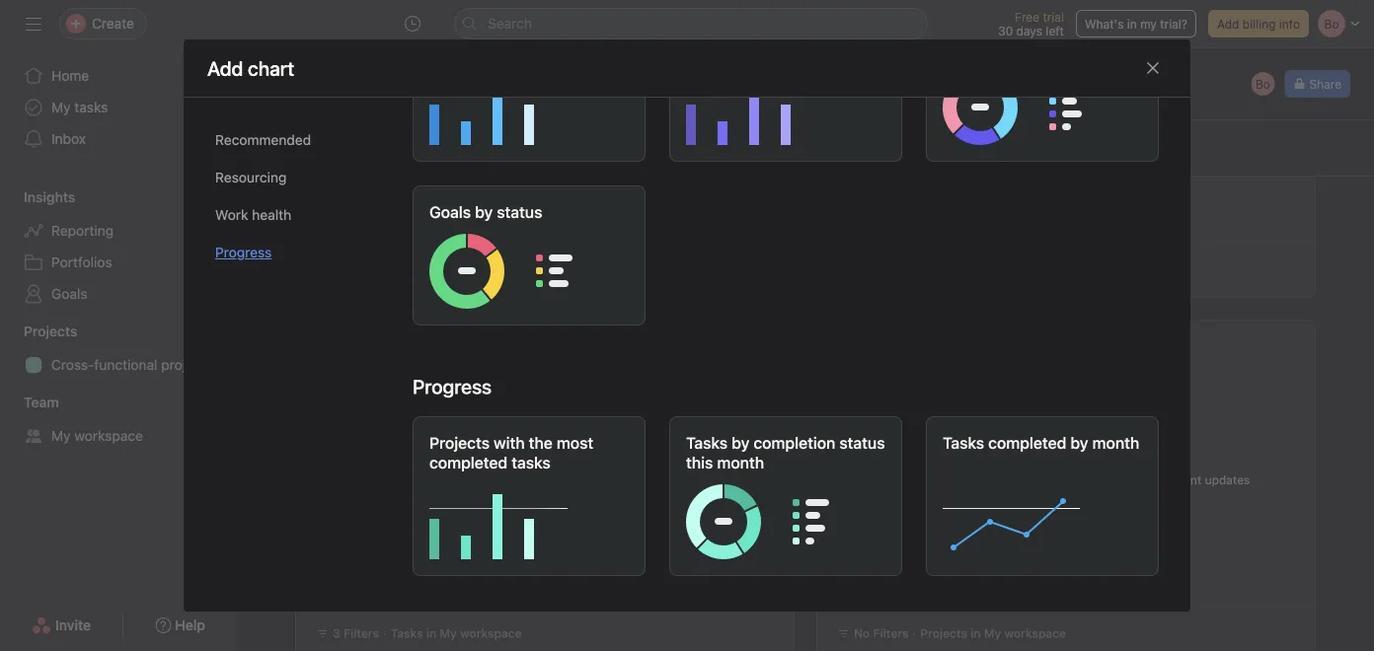 Task type: describe. For each thing, give the bounding box(es) containing it.
search
[[488, 15, 532, 32]]

billing
[[1243, 17, 1276, 31]]

in inside what's in my trial? button
[[1127, 17, 1137, 31]]

what's
[[1085, 17, 1124, 31]]

add chart button
[[261, 134, 349, 162]]

1 horizontal spatial progress
[[413, 376, 492, 399]]

image of a multicolored donut chart image inside goals by status button
[[430, 231, 631, 310]]

add for add billing info
[[1217, 17, 1240, 31]]

left
[[1046, 24, 1064, 38]]

tasks completed by month
[[943, 435, 1140, 453]]

tasks
[[74, 99, 108, 116]]

close image
[[1145, 60, 1161, 76]]

projects for projects
[[24, 323, 77, 340]]

image of a blue line chart image
[[943, 482, 1144, 561]]

completed
[[989, 435, 1067, 453]]

goals for goals by status
[[430, 204, 471, 222]]

insights
[[24, 189, 75, 205]]

image of a green column chart image
[[430, 482, 631, 561]]

cross-functional project plan link
[[12, 350, 237, 381]]

resourcing button
[[215, 159, 381, 197]]

share
[[1310, 77, 1342, 91]]

in inside tasks in my workspace button
[[418, 264, 428, 277]]

no for no recent updates
[[1147, 473, 1163, 487]]

cross-functional project plan
[[51, 357, 237, 373]]

my
[[1141, 17, 1157, 31]]

workspace inside teams element
[[74, 428, 143, 444]]

goals for goals
[[51, 286, 87, 302]]

cross-
[[51, 357, 94, 373]]

1 vertical spatial bo
[[558, 579, 573, 592]]

workspace inside button
[[452, 264, 514, 277]]

invite
[[55, 618, 91, 634]]

work
[[215, 207, 248, 223]]

filters for 3 filters
[[344, 627, 379, 641]]

add billing info button
[[1209, 10, 1309, 38]]

tasks for tasks by completion status this month button
[[686, 435, 728, 453]]

my inside global element
[[51, 99, 71, 116]]

no for no filters
[[854, 627, 870, 641]]

teams element
[[0, 385, 237, 456]]

by status
[[475, 204, 543, 222]]

add billing info
[[1217, 17, 1300, 31]]

tasks by completion status this month button
[[669, 417, 903, 577]]

image of a blue column chart image
[[430, 67, 631, 146]]

add chart
[[285, 141, 340, 155]]

plan
[[210, 357, 237, 373]]

my inside teams element
[[51, 428, 71, 444]]

completed tasks
[[430, 454, 551, 473]]

search list box
[[454, 8, 928, 39]]

report image
[[273, 72, 296, 96]]

tasks completed by month button
[[926, 417, 1159, 577]]

chart
[[311, 141, 340, 155]]

work health
[[215, 207, 291, 223]]

recommended
[[215, 132, 311, 148]]

insights button
[[0, 188, 75, 207]]

goals link
[[12, 278, 225, 310]]

work health button
[[215, 197, 381, 234]]

recommended button
[[215, 122, 381, 159]]

global element
[[0, 48, 237, 167]]

home link
[[12, 60, 225, 92]]

no filters
[[854, 627, 909, 641]]

tasks for tasks in my workspace button
[[383, 264, 415, 277]]

my workspace
[[51, 428, 143, 444]]

completion
[[754, 435, 836, 453]]



Task type: locate. For each thing, give the bounding box(es) containing it.
with
[[494, 435, 525, 453]]

reporting link
[[12, 215, 225, 247]]

portfolios link
[[12, 247, 225, 278]]

inbox
[[51, 131, 86, 147]]

bo left share "button"
[[1256, 77, 1271, 91]]

1 horizontal spatial projects
[[430, 435, 490, 453]]

inbox link
[[12, 123, 225, 155]]

0 horizontal spatial goals
[[51, 286, 87, 302]]

2 horizontal spatial projects
[[921, 627, 968, 641]]

tasks in my workspace
[[383, 264, 514, 277], [391, 627, 522, 641]]

projects up cross- on the bottom of the page
[[24, 323, 77, 340]]

health
[[252, 207, 291, 223]]

filters
[[344, 627, 379, 641], [873, 627, 909, 641]]

filters for no filters
[[873, 627, 909, 641]]

add to starred image
[[528, 87, 544, 103]]

1 horizontal spatial add
[[1217, 17, 1240, 31]]

trial?
[[1160, 17, 1188, 31]]

image of a green donut chart image
[[686, 482, 888, 561]]

projects up completed tasks
[[430, 435, 490, 453]]

projects in my workspace
[[921, 627, 1066, 641]]

the
[[529, 435, 553, 453]]

0 vertical spatial tasks in my workspace
[[383, 264, 514, 277]]

my inside button
[[432, 264, 449, 277]]

projects with the most completed tasks button
[[413, 417, 646, 577]]

days
[[1017, 24, 1043, 38]]

projects inside 'dropdown button'
[[24, 323, 77, 340]]

my
[[324, 83, 351, 106], [51, 99, 71, 116], [432, 264, 449, 277], [51, 428, 71, 444], [440, 627, 457, 641], [984, 627, 1001, 641]]

my workspace link
[[12, 421, 225, 452]]

functional
[[94, 357, 157, 373]]

most
[[557, 435, 594, 453]]

progress inside button
[[215, 245, 272, 261]]

1 horizontal spatial filters
[[873, 627, 909, 641]]

0 vertical spatial progress
[[215, 245, 272, 261]]

1 vertical spatial add
[[285, 141, 308, 155]]

projects inside projects with the most completed tasks
[[430, 435, 490, 453]]

0 vertical spatial bo
[[1256, 77, 1271, 91]]

show options image
[[500, 87, 516, 103]]

no
[[1147, 473, 1163, 487], [854, 627, 870, 641]]

0 horizontal spatial add
[[285, 141, 308, 155]]

0 vertical spatial projects
[[24, 323, 77, 340]]

0 horizontal spatial bo
[[558, 579, 573, 592]]

in
[[1127, 17, 1137, 31], [418, 264, 428, 277], [426, 627, 437, 641], [971, 627, 981, 641]]

recent
[[1166, 473, 1202, 487]]

by
[[732, 435, 750, 453]]

1 horizontal spatial bo
[[1256, 77, 1271, 91]]

0 vertical spatial no
[[1147, 473, 1163, 487]]

first dashboard
[[356, 83, 491, 106]]

add for add chart
[[285, 141, 308, 155]]

updates
[[1205, 473, 1250, 487]]

0 horizontal spatial filters
[[344, 627, 379, 641]]

goals inside 'insights' element
[[51, 286, 87, 302]]

add left billing
[[1217, 17, 1240, 31]]

bo
[[1256, 77, 1271, 91], [558, 579, 573, 592]]

1 horizontal spatial image of a multicolored donut chart image
[[943, 67, 1144, 146]]

add left chart
[[285, 141, 308, 155]]

1 vertical spatial goals
[[51, 286, 87, 302]]

goals by status button
[[413, 186, 646, 327]]

30
[[998, 24, 1013, 38]]

1 horizontal spatial goals
[[430, 204, 471, 222]]

share button
[[1285, 70, 1351, 98]]

progress down work health
[[215, 245, 272, 261]]

goals by status
[[430, 204, 543, 222]]

projects button
[[0, 322, 77, 342]]

search button
[[454, 8, 928, 39]]

3
[[333, 627, 340, 641]]

what's in my trial? button
[[1076, 10, 1197, 38]]

image of a purple column chart image
[[686, 67, 888, 146]]

free
[[1015, 10, 1040, 24]]

free trial 30 days left
[[998, 10, 1064, 38]]

2 filters from the left
[[873, 627, 909, 641]]

no recent updates
[[1147, 473, 1250, 487]]

my first dashboard
[[324, 83, 491, 106]]

image of a multicolored donut chart image down by status
[[430, 231, 631, 310]]

3 filters
[[333, 627, 379, 641]]

1 filters from the left
[[344, 627, 379, 641]]

invite button
[[19, 608, 104, 644]]

status
[[840, 435, 885, 453]]

bo button
[[1250, 70, 1277, 98]]

1 vertical spatial tasks in my workspace
[[391, 627, 522, 641]]

insights element
[[0, 180, 237, 314]]

progress
[[215, 245, 272, 261], [413, 376, 492, 399]]

0 horizontal spatial projects
[[24, 323, 77, 340]]

add chart
[[207, 56, 294, 80]]

trial
[[1043, 10, 1064, 24]]

project
[[161, 357, 206, 373]]

by month
[[1071, 435, 1140, 453]]

bo down image of a green column chart
[[558, 579, 573, 592]]

progress up completed tasks
[[413, 376, 492, 399]]

add
[[1217, 17, 1240, 31], [285, 141, 308, 155]]

1 vertical spatial no
[[854, 627, 870, 641]]

team
[[24, 394, 59, 411]]

tasks inside tasks completed by month button
[[943, 435, 985, 453]]

0 vertical spatial add
[[1217, 17, 1240, 31]]

0 horizontal spatial image of a multicolored donut chart image
[[430, 231, 631, 310]]

projects for projects with the most completed tasks
[[430, 435, 490, 453]]

team button
[[0, 393, 59, 413]]

goals down portfolios
[[51, 286, 87, 302]]

progress button
[[215, 234, 381, 272]]

my tasks
[[51, 99, 108, 116]]

this month
[[686, 454, 764, 473]]

projects
[[24, 323, 77, 340], [430, 435, 490, 453], [921, 627, 968, 641]]

1 vertical spatial progress
[[413, 376, 492, 399]]

bo inside button
[[1256, 77, 1271, 91]]

0 vertical spatial image of a multicolored donut chart image
[[943, 67, 1144, 146]]

1 vertical spatial projects
[[430, 435, 490, 453]]

home
[[51, 68, 89, 84]]

goals inside button
[[430, 204, 471, 222]]

image of a multicolored donut chart image down left
[[943, 67, 1144, 146]]

resourcing
[[215, 170, 287, 186]]

reporting
[[51, 223, 114, 239]]

info
[[1280, 17, 1300, 31]]

1 vertical spatial image of a multicolored donut chart image
[[430, 231, 631, 310]]

tasks in my workspace inside button
[[383, 264, 514, 277]]

portfolios
[[51, 254, 112, 271]]

goals
[[430, 204, 471, 222], [51, 286, 87, 302]]

tasks by completion status this month
[[686, 435, 885, 473]]

what's in my trial?
[[1085, 17, 1188, 31]]

tasks inside tasks in my workspace button
[[383, 264, 415, 277]]

projects element
[[0, 314, 237, 385]]

image of a multicolored donut chart image
[[943, 67, 1144, 146], [430, 231, 631, 310]]

tasks
[[383, 264, 415, 277], [686, 435, 728, 453], [943, 435, 985, 453], [391, 627, 423, 641]]

my tasks link
[[12, 92, 225, 123]]

1 horizontal spatial no
[[1147, 473, 1163, 487]]

tasks inside tasks by completion status this month
[[686, 435, 728, 453]]

0 horizontal spatial progress
[[215, 245, 272, 261]]

0 horizontal spatial no
[[854, 627, 870, 641]]

goals left by status
[[430, 204, 471, 222]]

workspace
[[452, 264, 514, 277], [74, 428, 143, 444], [460, 627, 522, 641], [1005, 627, 1066, 641]]

projects with the most completed tasks
[[430, 435, 594, 473]]

projects right no filters
[[921, 627, 968, 641]]

projects for projects in my workspace
[[921, 627, 968, 641]]

hide sidebar image
[[26, 16, 41, 32]]

tasks for tasks completed by month button
[[943, 435, 985, 453]]

tasks in my workspace button
[[308, 257, 523, 284]]

2 vertical spatial projects
[[921, 627, 968, 641]]

0 vertical spatial goals
[[430, 204, 471, 222]]



Task type: vqa. For each thing, say whether or not it's contained in the screenshot.
bottom Goals
yes



